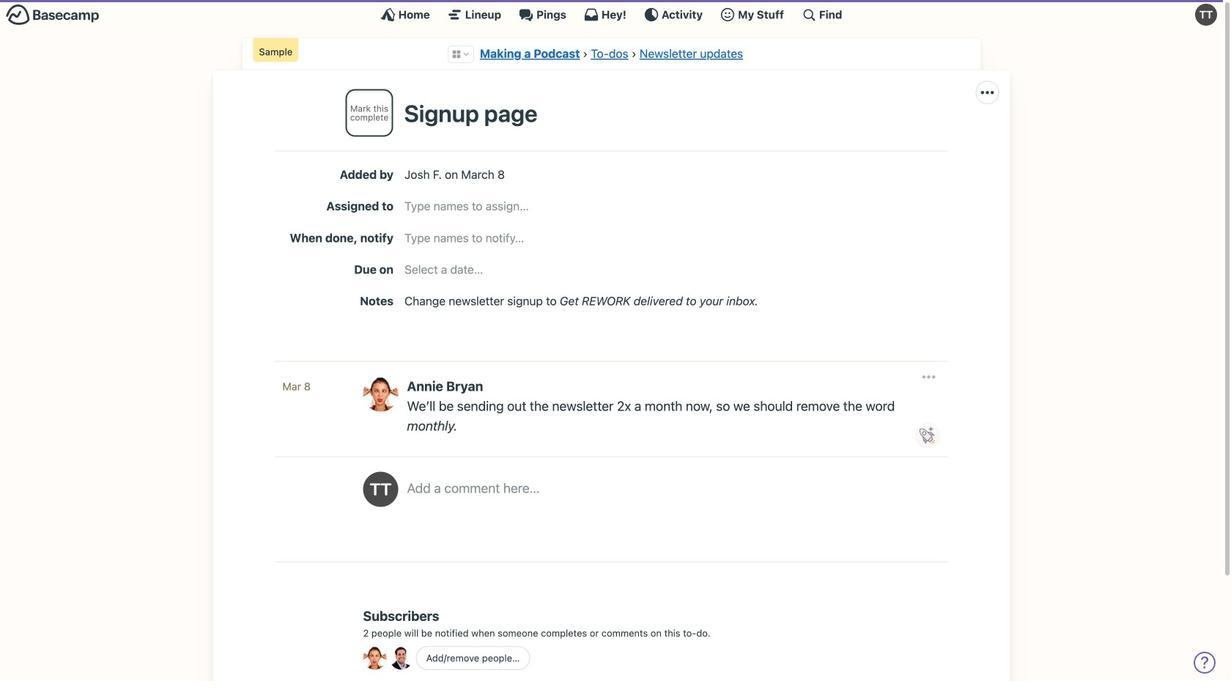 Task type: vqa. For each thing, say whether or not it's contained in the screenshot.
Switch Accounts image on the left top
yes



Task type: describe. For each thing, give the bounding box(es) containing it.
march 8 element
[[461, 167, 505, 181]]

terry turtle image
[[363, 472, 398, 507]]

mar 8 element
[[283, 380, 311, 392]]

josh fiske image
[[390, 646, 413, 670]]

breadcrumb element
[[242, 38, 981, 70]]

annie bryan image
[[363, 376, 398, 411]]

keyboard shortcut: ⌘ + / image
[[802, 7, 817, 22]]

main element
[[0, 0, 1223, 29]]



Task type: locate. For each thing, give the bounding box(es) containing it.
terry turtle image
[[1196, 4, 1218, 26]]

annie bryan image
[[363, 646, 387, 670]]

switch accounts image
[[6, 4, 100, 26]]



